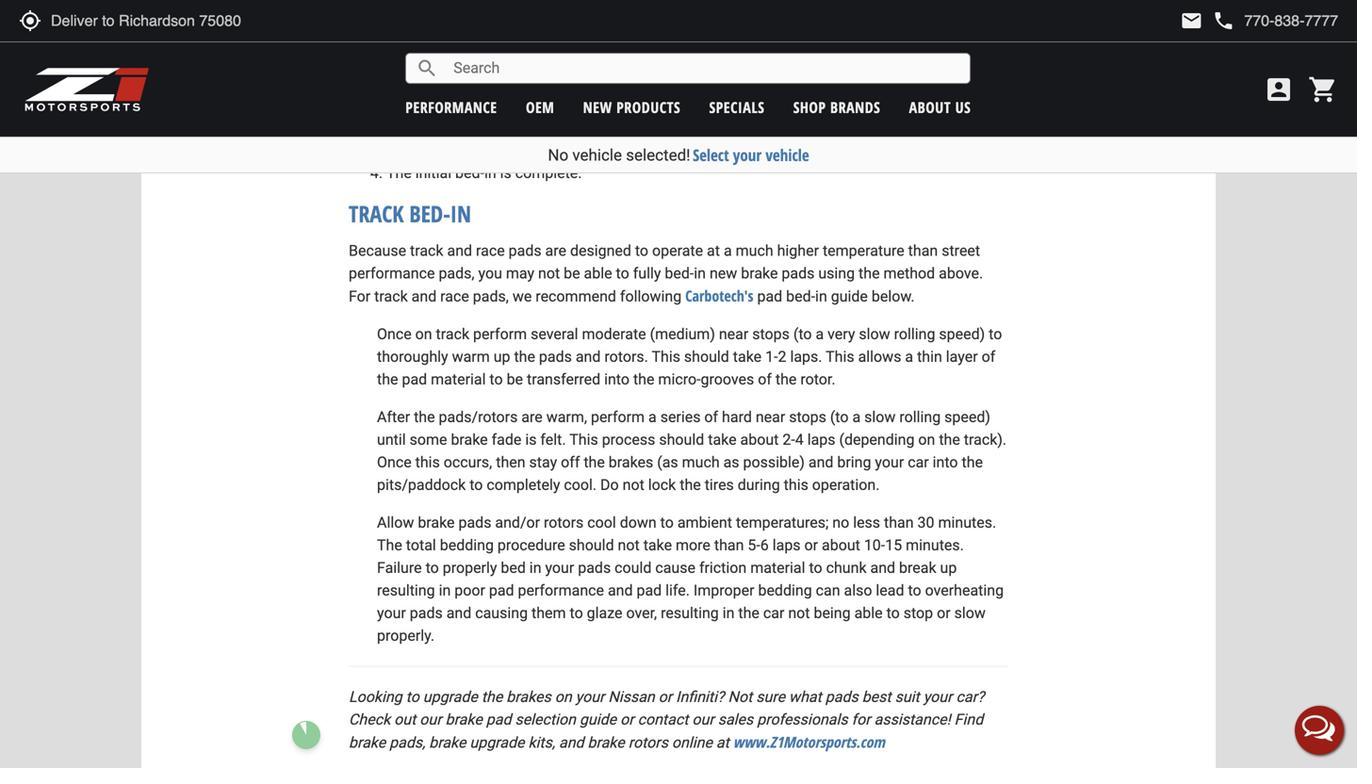 Task type: describe. For each thing, give the bounding box(es) containing it.
brake down check
[[349, 734, 386, 752]]

near inside after the pads/rotors are warm, perform a series of hard near stops (to a slow rolling speed) until some brake fade is felt. this process should take about 2-4 laps (depending on the track). once this occurs, then stay off the brakes (as much as possible) and bring your car into the pits/paddock to completely cool. do not lock the tires during this operation.
[[756, 408, 785, 426]]

shop
[[793, 97, 826, 117]]

or down temperatures;
[[805, 536, 818, 554]]

select
[[693, 144, 729, 166]]

1 vertical spatial bedding
[[758, 581, 812, 599]]

sure
[[756, 688, 785, 706]]

properly
[[443, 559, 497, 577]]

rotors. inside once on track perform several moderate (medium) near stops (to a very slow rolling speed) to thoroughly warm up the pads and rotors. this should take 1-2 laps. this allows a thin layer of the pad material to be transferred into the micro-grooves of the rotor.
[[605, 348, 648, 366]]

pads up may on the left
[[509, 242, 542, 260]]

recommend
[[536, 287, 616, 305]]

do inside after the pads/rotors are warm, perform a series of hard near stops (to a slow rolling speed) until some brake fade is felt. this process should take about 2-4 laps (depending on the track). once this occurs, then stay off the brakes (as much as possible) and bring your car into the pits/paddock to completely cool. do not lock the tires during this operation.
[[600, 476, 619, 494]]

not left being
[[788, 604, 810, 622]]

warm,
[[546, 408, 587, 426]]

them
[[532, 604, 566, 622]]

search
[[416, 57, 439, 80]]

we
[[513, 287, 532, 305]]

approximately
[[386, 85, 481, 103]]

park
[[779, 62, 809, 80]]

about
[[909, 97, 951, 117]]

driving,
[[694, 62, 742, 80]]

operate
[[652, 242, 703, 260]]

nissan
[[608, 688, 655, 706]]

ambient
[[678, 514, 732, 532]]

the down 20 at the left
[[516, 108, 537, 126]]

shopping_cart link
[[1304, 74, 1338, 105]]

should inside after the pads/rotors are warm, perform a series of hard near stops (to a slow rolling speed) until some brake fade is felt. this process should take about 2-4 laps (depending on the track). once this occurs, then stay off the brakes (as much as possible) and bring your car into the pits/paddock to completely cool. do not lock the tires during this operation.
[[659, 431, 704, 449]]

specials
[[709, 97, 765, 117]]

0 vertical spatial the
[[386, 164, 412, 182]]

less
[[853, 514, 880, 532]]

the up some
[[414, 408, 435, 426]]

material inside once on track perform several moderate (medium) near stops (to a very slow rolling speed) to thoroughly warm up the pads and rotors. this should take 1-2 laps. this allows a thin layer of the pad material to be transferred into the micro-grooves of the rotor.
[[431, 370, 486, 388]]

minutes. inside allow the brakes to cool for 1-2 minutes while driving, then park the car to cool down for approximately 15-20 minutes. during this time,
[[527, 85, 585, 103]]

pads inside once on track perform several moderate (medium) near stops (to a very slow rolling speed) to thoroughly warm up the pads and rotors. this should take 1-2 laps. this allows a thin layer of the pad material to be transferred into the micro-grooves of the rotor.
[[539, 348, 572, 366]]

fully
[[633, 264, 661, 282]]

life.
[[666, 581, 690, 599]]

not
[[722, 83, 747, 103]]

Search search field
[[439, 54, 970, 83]]

stops inside once on track perform several moderate (medium) near stops (to a very slow rolling speed) to thoroughly warm up the pads and rotors. this should take 1-2 laps. this allows a thin layer of the pad material to be transferred into the micro-grooves of the rotor.
[[752, 325, 790, 343]]

1 vertical spatial will
[[457, 130, 480, 148]]

in down the improper
[[723, 604, 735, 622]]

poor
[[455, 581, 485, 599]]

should inside once on track perform several moderate (medium) near stops (to a very slow rolling speed) to thoroughly warm up the pads and rotors. this should take 1-2 laps. this allows a thin layer of the pad material to be transferred into the micro-grooves of the rotor.
[[684, 348, 729, 366]]

are inside after the pads/rotors are warm, perform a series of hard near stops (to a slow rolling speed) until some brake fade is felt. this process should take about 2-4 laps (depending on the track). once this occurs, then stay off the brakes (as much as possible) and bring your car into the pits/paddock to completely cool. do not lock the tires during this operation.
[[522, 408, 543, 426]]

fade
[[492, 431, 522, 449]]

brake inside after the pads/rotors are warm, perform a series of hard near stops (to a slow rolling speed) until some brake fade is felt. this process should take about 2-4 laps (depending on the track). once this occurs, then stay off the brakes (as much as possible) and bring your car into the pits/paddock to completely cool. do not lock the tires during this operation.
[[451, 431, 488, 449]]

a left thin
[[905, 348, 913, 366]]

www.z1motorsports.com link
[[733, 732, 885, 752]]

looking to upgrade the brakes on your nissan or infiniti? not sure what pads best suit your car? check out our brake pad selection guide or contact our sales professionals for assistance! find brake pads, brake upgrade kits, and brake rotors online at
[[349, 688, 985, 752]]

while inside allow the brakes to cool for 1-2 minutes while driving, then park the car to cool down for approximately 15-20 minutes. during this time,
[[656, 62, 691, 80]]

also
[[844, 581, 872, 599]]

2 our from the left
[[692, 711, 714, 729]]

tires
[[705, 476, 734, 494]]

in inside because track and race pads are designed to operate at a much higher temperature than street performance pads, you may not be able to fully bed-in new brake pads using the method above. for track and race pads, we recommend following
[[694, 264, 706, 282]]

using
[[818, 264, 855, 282]]

track).
[[964, 431, 1007, 449]]

online
[[672, 734, 713, 752]]

the
[[786, 83, 808, 103]]

a left very
[[816, 325, 824, 343]]

hard
[[722, 408, 752, 426]]

to inside looking to upgrade the brakes on your nissan or infiniti? not sure what pads best suit your car? check out our brake pad selection guide or contact our sales professionals for assistance! find brake pads, brake upgrade kits, and brake rotors online at
[[406, 688, 419, 706]]

until
[[377, 431, 406, 449]]

is inside after the pads/rotors are warm, perform a series of hard near stops (to a slow rolling speed) until some brake fade is felt. this process should take about 2-4 laps (depending on the track). once this occurs, then stay off the brakes (as much as possible) and bring your car into the pits/paddock to completely cool. do not lock the tires during this operation.
[[525, 431, 537, 449]]

mail link
[[1180, 9, 1203, 32]]

and down the poor
[[446, 604, 472, 622]]

applied
[[953, 85, 1002, 103]]

possible)
[[743, 453, 805, 471]]

a inside because track and race pads are designed to operate at a much higher temperature than street performance pads, you may not be able to fully bed-in new brake pads using the method above. for track and race pads, we recommend following
[[724, 242, 732, 260]]

car inside after the pads/rotors are warm, perform a series of hard near stops (to a slow rolling speed) until some brake fade is felt. this process should take about 2-4 laps (depending on the track). once this occurs, then stay off the brakes (as much as possible) and bring your car into the pits/paddock to completely cool. do not lock the tires during this operation.
[[908, 453, 929, 471]]

near inside once on track perform several moderate (medium) near stops (to a very slow rolling speed) to thoroughly warm up the pads and rotors. this should take 1-2 laps. this allows a thin layer of the pad material to be transferred into the micro-grooves of the rotor.
[[719, 325, 749, 343]]

this down very
[[826, 348, 855, 366]]

rotor. inside once on track perform several moderate (medium) near stops (to a very slow rolling speed) to thoroughly warm up the pads and rotors. this should take 1-2 laps. this allows a thin layer of the pad material to be transferred into the micro-grooves of the rotor.
[[801, 370, 836, 388]]

do inside do not come to a complete stop.
[[976, 3, 992, 23]]

thin
[[917, 348, 942, 366]]

not
[[728, 688, 752, 706]]

car inside allow brake pads and/or rotors cool down to ambient temperatures; no less than 30 minutes. the total bedding procedure should not take more than 5-6 laps or about 10-15 minutes. failure to properly bed in your pads could cause friction material to chunk and break up resulting in poor pad performance and pad life. improper bedding can also lead to overheating your pads and causing them to glaze over, resulting in the car not being able to stop or slow properly.
[[763, 604, 785, 622]]

after
[[377, 408, 410, 426]]

pad inside carbotech's pad bed-in guide below.
[[757, 287, 783, 305]]

a inside . if pressure is applied to the brakes while the car is at rest, material will be transferred leaving a pad imprint on the rotor. this will cause vibrations and simulate warped rotors.
[[864, 108, 872, 126]]

1 our from the left
[[420, 711, 442, 729]]

not inside after the pads/rotors are warm, perform a series of hard near stops (to a slow rolling speed) until some brake fade is felt. this process should take about 2-4 laps (depending on the track). once this occurs, then stay off the brakes (as much as possible) and bring your car into the pits/paddock to completely cool. do not lock the tires during this operation.
[[623, 476, 645, 494]]

vehicle inside no vehicle selected! select your vehicle
[[573, 146, 622, 164]]

do
[[701, 83, 718, 103]]

procedure
[[498, 536, 565, 554]]

stop
[[904, 604, 933, 622]]

slow inside after the pads/rotors are warm, perform a series of hard near stops (to a slow rolling speed) until some brake fade is felt. this process should take about 2-4 laps (depending on the track). once this occurs, then stay off the brakes (as much as possible) and bring your car into the pits/paddock to completely cool. do not lock the tires during this operation.
[[864, 408, 896, 426]]

rotor. inside . if pressure is applied to the brakes while the car is at rest, material will be transferred leaving a pad imprint on the rotor. this will cause vibrations and simulate warped rotors.
[[386, 130, 422, 148]]

and up thoroughly
[[412, 287, 437, 305]]

several
[[531, 325, 578, 343]]

0 vertical spatial track
[[410, 242, 444, 260]]

us
[[955, 97, 971, 117]]

above.
[[939, 264, 983, 282]]

then inside after the pads/rotors are warm, perform a series of hard near stops (to a slow rolling speed) until some brake fade is felt. this process should take about 2-4 laps (depending on the track). once this occurs, then stay off the brakes (as much as possible) and bring your car into the pits/paddock to completely cool. do not lock the tires during this operation.
[[496, 453, 526, 471]]

up inside allow brake pads and/or rotors cool down to ambient temperatures; no less than 30 minutes. the total bedding procedure should not take more than 5-6 laps or about 10-15 minutes. failure to properly bed in your pads could cause friction material to chunk and break up resulting in poor pad performance and pad life. improper bedding can also lead to overheating your pads and causing them to glaze over, resulting in the car not being able to stop or slow properly.
[[940, 559, 957, 577]]

about us
[[909, 97, 971, 117]]

take inside allow brake pads and/or rotors cool down to ambient temperatures; no less than 30 minutes. the total bedding procedure should not take more than 5-6 laps or about 10-15 minutes. failure to properly bed in your pads could cause friction material to chunk and break up resulting in poor pad performance and pad life. improper bedding can also lead to overheating your pads and causing them to glaze over, resulting in the car not being able to stop or slow properly.
[[644, 536, 672, 554]]

your right suit
[[923, 688, 953, 706]]

the inside allow brake pads and/or rotors cool down to ambient temperatures; no less than 30 minutes. the total bedding procedure should not take more than 5-6 laps or about 10-15 minutes. failure to properly bed in your pads could cause friction material to chunk and break up resulting in poor pad performance and pad life. improper bedding can also lead to overheating your pads and causing them to glaze over, resulting in the car not being able to stop or slow properly.
[[377, 536, 402, 554]]

0 horizontal spatial cool
[[518, 62, 547, 80]]

transferred inside once on track perform several moderate (medium) near stops (to a very slow rolling speed) to thoroughly warm up the pads and rotors. this should take 1-2 laps. this allows a thin layer of the pad material to be transferred into the micro-grooves of the rotor.
[[527, 370, 601, 388]]

2 inside once on track perform several moderate (medium) near stops (to a very slow rolling speed) to thoroughly warm up the pads and rotors. this should take 1-2 laps. this allows a thin layer of the pad material to be transferred into the micro-grooves of the rotor.
[[778, 348, 787, 366]]

www.z1motorsports.com
[[733, 732, 885, 752]]

micro-
[[658, 370, 701, 388]]

to inside after the pads/rotors are warm, perform a series of hard near stops (to a slow rolling speed) until some brake fade is felt. this process should take about 2-4 laps (depending on the track). once this occurs, then stay off the brakes (as much as possible) and bring your car into the pits/paddock to completely cool. do not lock the tires during this operation.
[[470, 476, 483, 494]]

find
[[955, 711, 983, 729]]

is left us
[[938, 85, 949, 103]]

be inside because track and race pads are designed to operate at a much higher temperature than street performance pads, you may not be able to fully bed-in new brake pads using the method above. for track and race pads, we recommend following
[[564, 264, 580, 282]]

perform inside once on track perform several moderate (medium) near stops (to a very slow rolling speed) to thoroughly warm up the pads and rotors. this should take 1-2 laps. this allows a thin layer of the pad material to be transferred into the micro-grooves of the rotor.
[[473, 325, 527, 343]]

2 horizontal spatial cool
[[880, 62, 908, 80]]

into inside once on track perform several moderate (medium) near stops (to a very slow rolling speed) to thoroughly warm up the pads and rotors. this should take 1-2 laps. this allows a thin layer of the pad material to be transferred into the micro-grooves of the rotor.
[[604, 370, 630, 388]]

30
[[918, 514, 935, 532]]

or right the stop
[[937, 604, 951, 622]]

during
[[589, 85, 632, 103]]

is left complete.
[[500, 164, 512, 182]]

pads left could
[[578, 559, 611, 577]]

(to inside once on track perform several moderate (medium) near stops (to a very slow rolling speed) to thoroughly warm up the pads and rotors. this should take 1-2 laps. this allows a thin layer of the pad material to be transferred into the micro-grooves of the rotor.
[[794, 325, 812, 343]]

car?
[[956, 688, 985, 706]]

carbotech's pad bed-in guide below.
[[685, 285, 915, 306]]

slow inside once on track perform several moderate (medium) near stops (to a very slow rolling speed) to thoroughly warm up the pads and rotors. this should take 1-2 laps. this allows a thin layer of the pad material to be transferred into the micro-grooves of the rotor.
[[859, 325, 890, 343]]

out
[[394, 711, 416, 729]]

warm
[[452, 348, 490, 366]]

10-
[[864, 536, 885, 554]]

because track and race pads are designed to operate at a much higher temperature than street performance pads, you may not be able to fully bed-in new brake pads using the method above. for track and race pads, we recommend following
[[349, 242, 983, 305]]

0 vertical spatial pads,
[[439, 264, 475, 282]]

sales
[[718, 711, 753, 729]]

pad up over,
[[637, 581, 662, 599]]

brakes inside . if pressure is applied to the brakes while the car is at rest, material will be transferred leaving a pad imprint on the rotor. this will cause vibrations and simulate warped rotors.
[[429, 108, 473, 126]]

perform inside after the pads/rotors are warm, perform a series of hard near stops (to a slow rolling speed) until some brake fade is felt. this process should take about 2-4 laps (depending on the track). once this occurs, then stay off the brakes (as much as possible) and bring your car into the pits/paddock to completely cool. do not lock the tires during this operation.
[[591, 408, 645, 426]]

kits,
[[528, 734, 555, 752]]

about inside after the pads/rotors are warm, perform a series of hard near stops (to a slow rolling speed) until some brake fade is felt. this process should take about 2-4 laps (depending on the track). once this occurs, then stay off the brakes (as much as possible) and bring your car into the pits/paddock to completely cool. do not lock the tires during this operation.
[[740, 431, 779, 449]]

the right lock
[[680, 476, 701, 494]]

brake inside allow brake pads and/or rotors cool down to ambient temperatures; no less than 30 minutes. the total bedding procedure should not take more than 5-6 laps or about 10-15 minutes. failure to properly bed in your pads could cause friction material to chunk and break up resulting in poor pad performance and pad life. improper bedding can also lead to overheating your pads and causing them to glaze over, resulting in the car not being able to stop or slow properly.
[[418, 514, 455, 532]]

infiniti?
[[676, 688, 724, 706]]

1 horizontal spatial race
[[476, 242, 505, 260]]

up inside once on track perform several moderate (medium) near stops (to a very slow rolling speed) to thoroughly warm up the pads and rotors. this should take 1-2 laps. this allows a thin layer of the pad material to be transferred into the micro-grooves of the rotor.
[[494, 348, 510, 366]]

2 inside allow the brakes to cool for 1-2 minutes while driving, then park the car to cool down for approximately 15-20 minutes. during this time,
[[586, 62, 594, 80]]

brakes inside after the pads/rotors are warm, perform a series of hard near stops (to a slow rolling speed) until some brake fade is felt. this process should take about 2-4 laps (depending on the track). once this occurs, then stay off the brakes (as much as possible) and bring your car into the pits/paddock to completely cool. do not lock the tires during this operation.
[[609, 453, 653, 471]]

and down could
[[608, 581, 633, 599]]

complete.
[[515, 164, 582, 182]]

stay
[[529, 453, 557, 471]]

bed- for the
[[455, 164, 484, 182]]

1- inside allow the brakes to cool for 1-2 minutes while driving, then park the car to cool down for approximately 15-20 minutes. during this time,
[[573, 62, 586, 80]]

the inside because track and race pads are designed to operate at a much higher temperature than street performance pads, you may not be able to fully bed-in new brake pads using the method above. for track and race pads, we recommend following
[[859, 264, 880, 282]]

the left 'micro-'
[[633, 370, 655, 388]]

the down applied at the right
[[976, 108, 997, 126]]

pads up carbotech's pad bed-in guide below.
[[782, 264, 815, 282]]

0 horizontal spatial bedding
[[440, 536, 494, 554]]

cause inside allow brake pads and/or rotors cool down to ambient temperatures; no less than 30 minutes. the total bedding procedure should not take more than 5-6 laps or about 10-15 minutes. failure to properly bed in your pads could cause friction material to chunk and break up resulting in poor pad performance and pad life. improper bedding can also lead to overheating your pads and causing them to glaze over, resulting in the car not being able to stop or slow properly.
[[655, 559, 696, 577]]

while inside . if pressure is applied to the brakes while the car is at rest, material will be transferred leaving a pad imprint on the rotor. this will cause vibrations and simulate warped rotors.
[[477, 108, 512, 126]]

0 vertical spatial performance
[[406, 97, 497, 117]]

allow the brakes to cool for 1-2 minutes while driving, then park the car to cool down for approximately 15-20 minutes. during this time,
[[386, 62, 972, 103]]

0 vertical spatial of
[[982, 348, 996, 366]]

in right initial
[[484, 164, 496, 182]]

are inside because track and race pads are designed to operate at a much higher temperature than street performance pads, you may not be able to fully bed-in new brake pads using the method above. for track and race pads, we recommend following
[[545, 242, 566, 260]]

series
[[660, 408, 701, 426]]

layer
[[946, 348, 978, 366]]

1 vertical spatial minutes.
[[938, 514, 997, 532]]

the up brakes
[[813, 62, 834, 80]]

2 horizontal spatial for
[[953, 62, 972, 80]]

come
[[410, 26, 442, 46]]

shopping_cart
[[1308, 74, 1338, 105]]

pads left and/or
[[459, 514, 492, 532]]

this up 'micro-'
[[652, 348, 681, 366]]

complete
[[472, 26, 527, 46]]

failure
[[377, 559, 422, 577]]

.
[[855, 85, 859, 103]]

the left the "track)."
[[939, 431, 960, 449]]

0 vertical spatial upgrade
[[423, 688, 478, 706]]

0 vertical spatial new
[[583, 97, 612, 117]]

1 vertical spatial resulting
[[661, 604, 719, 622]]

to inside do not come to a complete stop.
[[446, 26, 458, 46]]

in inside carbotech's pad bed-in guide below.
[[815, 287, 827, 305]]

higher
[[777, 242, 819, 260]]

very
[[828, 325, 855, 343]]

bed- inside because track and race pads are designed to operate at a much higher temperature than street performance pads, you may not be able to fully bed-in new brake pads using the method above. for track and race pads, we recommend following
[[665, 264, 694, 282]]

rolling inside after the pads/rotors are warm, perform a series of hard near stops (to a slow rolling speed) until some brake fade is felt. this process should take about 2-4 laps (depending on the track). once this occurs, then stay off the brakes (as much as possible) and bring your car into the pits/paddock to completely cool. do not lock the tires during this operation.
[[900, 408, 941, 426]]

the down laps.
[[776, 370, 797, 388]]

in right bed
[[530, 559, 542, 577]]

your down the procedure
[[545, 559, 574, 577]]

brands
[[830, 97, 881, 117]]

guide inside carbotech's pad bed-in guide below.
[[831, 287, 868, 305]]

not inside because track and race pads are designed to operate at a much higher temperature than street performance pads, you may not be able to fully bed-in new brake pads using the method above. for track and race pads, we recommend following
[[538, 264, 560, 282]]

slow inside allow brake pads and/or rotors cool down to ambient temperatures; no less than 30 minutes. the total bedding procedure should not take more than 5-6 laps or about 10-15 minutes. failure to properly bed in your pads could cause friction material to chunk and break up resulting in poor pad performance and pad life. improper bedding can also lead to overheating your pads and causing them to glaze over, resulting in the car not being able to stop or slow properly.
[[954, 604, 986, 622]]

overheating
[[925, 581, 1004, 599]]

pad inside looking to upgrade the brakes on your nissan or infiniti? not sure what pads best suit your car? check out our brake pad selection guide or contact our sales professionals for assistance! find brake pads, brake upgrade kits, and brake rotors online at
[[486, 711, 511, 729]]

over,
[[626, 604, 657, 622]]

stop.
[[531, 26, 560, 46]]

5-
[[748, 536, 760, 554]]

transferred inside . if pressure is applied to the brakes while the car is at rest, material will be transferred leaving a pad imprint on the rotor. this will cause vibrations and simulate warped rotors.
[[735, 108, 809, 126]]

laps inside after the pads/rotors are warm, perform a series of hard near stops (to a slow rolling speed) until some brake fade is felt. this process should take about 2-4 laps (depending on the track). once this occurs, then stay off the brakes (as much as possible) and bring your car into the pits/paddock to completely cool. do not lock the tires during this operation.
[[808, 431, 836, 449]]

than inside because track and race pads are designed to operate at a much higher temperature than street performance pads, you may not be able to fully bed-in new brake pads using the method above. for track and race pads, we recommend following
[[908, 242, 938, 260]]

1 vertical spatial of
[[758, 370, 772, 388]]

the down the approximately
[[404, 108, 425, 126]]

1 vertical spatial this
[[415, 453, 440, 471]]

1 vertical spatial than
[[884, 514, 914, 532]]



Task type: vqa. For each thing, say whether or not it's contained in the screenshot.
Z1 associated with Z1 x GT4 Flex-Fit Hat
no



Task type: locate. For each thing, give the bounding box(es) containing it.
1 vertical spatial should
[[659, 431, 704, 449]]

1 horizontal spatial transferred
[[735, 108, 809, 126]]

rotors. inside . if pressure is applied to the brakes while the car is at rest, material will be transferred leaving a pad imprint on the rotor. this will cause vibrations and simulate warped rotors.
[[740, 130, 784, 148]]

1 vertical spatial race
[[440, 287, 469, 305]]

1 vertical spatial rolling
[[900, 408, 941, 426]]

rolling inside once on track perform several moderate (medium) near stops (to a very slow rolling speed) to thoroughly warm up the pads and rotors. this should take 1-2 laps. this allows a thin layer of the pad material to be transferred into the micro-grooves of the rotor.
[[894, 325, 935, 343]]

occurs,
[[444, 453, 492, 471]]

the down several
[[514, 348, 535, 366]]

cause inside . if pressure is applied to the brakes while the car is at rest, material will be transferred leaving a pad imprint on the rotor. this will cause vibrations and simulate warped rotors.
[[484, 130, 524, 148]]

pads, inside looking to upgrade the brakes on your nissan or infiniti? not sure what pads best suit your car? check out our brake pad selection guide or contact our sales professionals for assistance! find brake pads, brake upgrade kits, and brake rotors online at
[[389, 734, 425, 752]]

perform up process
[[591, 408, 645, 426]]

and up lead
[[871, 559, 896, 577]]

can
[[816, 581, 840, 599]]

track inside once on track perform several moderate (medium) near stops (to a very slow rolling speed) to thoroughly warm up the pads and rotors. this should take 1-2 laps. this allows a thin layer of the pad material to be transferred into the micro-grooves of the rotor.
[[436, 325, 469, 343]]

this
[[636, 85, 661, 103], [415, 453, 440, 471], [784, 476, 809, 494]]

the down temperature
[[859, 264, 880, 282]]

bed- right initial
[[455, 164, 484, 182]]

upgrade right the looking
[[423, 688, 478, 706]]

material inside allow brake pads and/or rotors cool down to ambient temperatures; no less than 30 minutes. the total bedding procedure should not take more than 5-6 laps or about 10-15 minutes. failure to properly bed in your pads could cause friction material to chunk and break up resulting in poor pad performance and pad life. improper bedding can also lead to overheating your pads and causing them to glaze over, resulting in the car not being able to stop or slow properly.
[[750, 559, 805, 577]]

then
[[746, 62, 776, 80], [496, 453, 526, 471]]

1 vertical spatial the
[[377, 536, 402, 554]]

0 horizontal spatial rotor.
[[386, 130, 422, 148]]

0 horizontal spatial will
[[457, 130, 480, 148]]

1 vertical spatial track
[[374, 287, 408, 305]]

on up thoroughly
[[415, 325, 432, 343]]

resulting down failure
[[377, 581, 435, 599]]

1 vertical spatial laps
[[773, 536, 801, 554]]

or down 'nissan'
[[620, 711, 634, 729]]

a down if
[[864, 108, 872, 126]]

suit
[[895, 688, 920, 706]]

brakes
[[812, 83, 855, 103]]

our right out
[[420, 711, 442, 729]]

bedding up the properly
[[440, 536, 494, 554]]

take up as
[[708, 431, 737, 449]]

up right warm on the left top
[[494, 348, 510, 366]]

0 vertical spatial able
[[584, 264, 612, 282]]

2 vertical spatial be
[[507, 370, 523, 388]]

then down the fade
[[496, 453, 526, 471]]

on inside looking to upgrade the brakes on your nissan or infiniti? not sure what pads best suit your car? check out our brake pad selection guide or contact our sales professionals for assistance! find brake pads, brake upgrade kits, and brake rotors online at
[[555, 688, 572, 706]]

new inside because track and race pads are designed to operate at a much higher temperature than street performance pads, you may not be able to fully bed-in new brake pads using the method above. for track and race pads, we recommend following
[[710, 264, 737, 282]]

and inside after the pads/rotors are warm, perform a series of hard near stops (to a slow rolling speed) until some brake fade is felt. this process should take about 2-4 laps (depending on the track). once this occurs, then stay off the brakes (as much as possible) and bring your car into the pits/paddock to completely cool. do not lock the tires during this operation.
[[809, 453, 834, 471]]

oem
[[526, 97, 555, 117]]

of inside after the pads/rotors are warm, perform a series of hard near stops (to a slow rolling speed) until some brake fade is felt. this process should take about 2-4 laps (depending on the track). once this occurs, then stay off the brakes (as much as possible) and bring your car into the pits/paddock to completely cool. do not lock the tires during this operation.
[[705, 408, 718, 426]]

rotors
[[544, 514, 584, 532], [628, 734, 668, 752]]

pad inside once on track perform several moderate (medium) near stops (to a very slow rolling speed) to thoroughly warm up the pads and rotors. this should take 1-2 laps. this allows a thin layer of the pad material to be transferred into the micro-grooves of the rotor.
[[402, 370, 427, 388]]

track
[[349, 199, 404, 229]]

performance inside allow brake pads and/or rotors cool down to ambient temperatures; no less than 30 minutes. the total bedding procedure should not take more than 5-6 laps or about 10-15 minutes. failure to properly bed in your pads could cause friction material to chunk and break up resulting in poor pad performance and pad life. improper bedding can also lead to overheating your pads and causing them to glaze over, resulting in the car not being able to stop or slow properly.
[[518, 581, 604, 599]]

0 vertical spatial stops
[[752, 325, 790, 343]]

the right off
[[584, 453, 605, 471]]

do not come to a complete stop.
[[386, 3, 992, 46]]

allow inside allow brake pads and/or rotors cool down to ambient temperatures; no less than 30 minutes. the total bedding procedure should not take more than 5-6 laps or about 10-15 minutes. failure to properly bed in your pads could cause friction material to chunk and break up resulting in poor pad performance and pad life. improper bedding can also lead to overheating your pads and causing them to glaze over, resulting in the car not being able to stop or slow properly.
[[377, 514, 414, 532]]

1 horizontal spatial for
[[852, 711, 871, 729]]

1 once from the top
[[377, 325, 412, 343]]

pads down several
[[539, 348, 572, 366]]

rolling up (depending
[[900, 408, 941, 426]]

down inside allow the brakes to cool for 1-2 minutes while driving, then park the car to cool down for approximately 15-20 minutes. during this time,
[[912, 62, 949, 80]]

0 horizontal spatial laps
[[773, 536, 801, 554]]

1- inside once on track perform several moderate (medium) near stops (to a very slow rolling speed) to thoroughly warm up the pads and rotors. this should take 1-2 laps. this allows a thin layer of the pad material to be transferred into the micro-grooves of the rotor.
[[765, 348, 778, 366]]

(depending
[[839, 431, 915, 449]]

1 vertical spatial upgrade
[[470, 734, 525, 752]]

track bed-in
[[349, 199, 471, 229]]

not up could
[[618, 536, 640, 554]]

0 vertical spatial minutes.
[[527, 85, 585, 103]]

1 vertical spatial speed)
[[945, 408, 991, 426]]

initial
[[415, 164, 452, 182]]

race
[[476, 242, 505, 260], [440, 287, 469, 305]]

and inside once on track perform several moderate (medium) near stops (to a very slow rolling speed) to thoroughly warm up the pads and rotors. this should take 1-2 laps. this allows a thin layer of the pad material to be transferred into the micro-grooves of the rotor.
[[576, 348, 601, 366]]

1 horizontal spatial cool
[[587, 514, 616, 532]]

because
[[349, 242, 406, 260]]

2 horizontal spatial this
[[784, 476, 809, 494]]

2 horizontal spatial be
[[715, 108, 731, 126]]

is left the felt.
[[525, 431, 537, 449]]

at inside . if pressure is applied to the brakes while the car is at rest, material will be transferred leaving a pad imprint on the rotor. this will cause vibrations and simulate warped rotors.
[[581, 108, 594, 126]]

pads
[[509, 242, 542, 260], [782, 264, 815, 282], [539, 348, 572, 366], [459, 514, 492, 532], [578, 559, 611, 577], [410, 604, 443, 622], [826, 688, 858, 706]]

1 horizontal spatial while
[[656, 62, 691, 80]]

track down bed-
[[410, 242, 444, 260]]

material down warm on the left top
[[431, 370, 486, 388]]

total
[[406, 536, 436, 554]]

pad up causing
[[489, 581, 514, 599]]

laps right 4
[[808, 431, 836, 449]]

brakes inside looking to upgrade the brakes on your nissan or infiniti? not sure what pads best suit your car? check out our brake pad selection guide or contact our sales professionals for assistance! find brake pads, brake upgrade kits, and brake rotors online at
[[506, 688, 551, 706]]

material down the 6
[[750, 559, 805, 577]]

selection
[[515, 711, 576, 729]]

1 horizontal spatial 2
[[778, 348, 787, 366]]

do
[[976, 3, 992, 23], [600, 476, 619, 494]]

upgrade left kits,
[[470, 734, 525, 752]]

and down rest,
[[597, 130, 622, 148]]

down
[[912, 62, 949, 80], [620, 514, 657, 532]]

1 vertical spatial then
[[496, 453, 526, 471]]

stops inside after the pads/rotors are warm, perform a series of hard near stops (to a slow rolling speed) until some brake fade is felt. this process should take about 2-4 laps (depending on the track). once this occurs, then stay off the brakes (as much as possible) and bring your car into the pits/paddock to completely cool. do not lock the tires during this operation.
[[789, 408, 827, 426]]

0 horizontal spatial resulting
[[377, 581, 435, 599]]

on inside after the pads/rotors are warm, perform a series of hard near stops (to a slow rolling speed) until some brake fade is felt. this process should take about 2-4 laps (depending on the track). once this occurs, then stay off the brakes (as much as possible) and bring your car into the pits/paddock to completely cool. do not lock the tires during this operation.
[[918, 431, 935, 449]]

1 vertical spatial rotors.
[[605, 348, 648, 366]]

about inside allow brake pads and/or rotors cool down to ambient temperatures; no less than 30 minutes. the total bedding procedure should not take more than 5-6 laps or about 10-15 minutes. failure to properly bed in your pads could cause friction material to chunk and break up resulting in poor pad performance and pad life. improper bedding can also lead to overheating your pads and causing them to glaze over, resulting in the car not being able to stop or slow properly.
[[822, 536, 860, 554]]

z1 motorsports logo image
[[24, 66, 150, 113]]

and/or
[[495, 514, 540, 532]]

0 vertical spatial will
[[689, 108, 711, 126]]

once
[[377, 325, 412, 343], [377, 453, 412, 471]]

phone link
[[1213, 9, 1338, 32]]

brakes inside allow the brakes to cool for 1-2 minutes while driving, then park the car to cool down for approximately 15-20 minutes. during this time,
[[452, 62, 497, 80]]

and inside looking to upgrade the brakes on your nissan or infiniti? not sure what pads best suit your car? check out our brake pad selection guide or contact our sales professionals for assistance! find brake pads, brake upgrade kits, and brake rotors online at
[[559, 734, 584, 752]]

about down "no"
[[822, 536, 860, 554]]

stops down carbotech's pad bed-in guide below.
[[752, 325, 790, 343]]

could
[[615, 559, 652, 577]]

your up properly.
[[377, 604, 406, 622]]

able inside allow brake pads and/or rotors cool down to ambient temperatures; no less than 30 minutes. the total bedding procedure should not take more than 5-6 laps or about 10-15 minutes. failure to properly bed in your pads could cause friction material to chunk and break up resulting in poor pad performance and pad life. improper bedding can also lead to overheating your pads and causing them to glaze over, resulting in the car not being able to stop or slow properly.
[[855, 604, 883, 622]]

2-
[[783, 431, 795, 449]]

car inside . if pressure is applied to the brakes while the car is at rest, material will be transferred leaving a pad imprint on the rotor. this will cause vibrations and simulate warped rotors.
[[541, 108, 562, 126]]

this up off
[[570, 431, 598, 449]]

6
[[760, 536, 769, 554]]

laps inside allow brake pads and/or rotors cool down to ambient temperatures; no less than 30 minutes. the total bedding procedure should not take more than 5-6 laps or about 10-15 minutes. failure to properly bed in your pads could cause friction material to chunk and break up resulting in poor pad performance and pad life. improper bedding can also lead to overheating your pads and causing them to glaze over, resulting in the car not being able to stop or slow properly.
[[773, 536, 801, 554]]

speed) inside once on track perform several moderate (medium) near stops (to a very slow rolling speed) to thoroughly warm up the pads and rotors. this should take 1-2 laps. this allows a thin layer of the pad material to be transferred into the micro-grooves of the rotor.
[[939, 325, 985, 343]]

the inside looking to upgrade the brakes on your nissan or infiniti? not sure what pads best suit your car? check out our brake pad selection guide or contact our sales professionals for assistance! find brake pads, brake upgrade kits, and brake rotors online at
[[481, 688, 503, 706]]

able down also
[[855, 604, 883, 622]]

specials link
[[709, 97, 765, 117]]

brake inside because track and race pads are designed to operate at a much higher temperature than street performance pads, you may not be able to fully bed-in new brake pads using the method above. for track and race pads, we recommend following
[[741, 264, 778, 282]]

track bed-in link
[[349, 199, 471, 229]]

2 once from the top
[[377, 453, 412, 471]]

once inside once on track perform several moderate (medium) near stops (to a very slow rolling speed) to thoroughly warm up the pads and rotors. this should take 1-2 laps. this allows a thin layer of the pad material to be transferred into the micro-grooves of the rotor.
[[377, 325, 412, 343]]

1 vertical spatial 1-
[[765, 348, 778, 366]]

friction
[[699, 559, 747, 577]]

and down moderate
[[576, 348, 601, 366]]

be inside once on track perform several moderate (medium) near stops (to a very slow rolling speed) to thoroughly warm up the pads and rotors. this should take 1-2 laps. this allows a thin layer of the pad material to be transferred into the micro-grooves of the rotor.
[[507, 370, 523, 388]]

your inside after the pads/rotors are warm, perform a series of hard near stops (to a slow rolling speed) until some brake fade is felt. this process should take about 2-4 laps (depending on the track). once this occurs, then stay off the brakes (as much as possible) and bring your car into the pits/paddock to completely cool. do not lock the tires during this operation.
[[875, 453, 904, 471]]

cool inside allow brake pads and/or rotors cool down to ambient temperatures; no less than 30 minutes. the total bedding procedure should not take more than 5-6 laps or about 10-15 minutes. failure to properly bed in your pads could cause friction material to chunk and break up resulting in poor pad performance and pad life. improper bedding can also lead to overheating your pads and causing them to glaze over, resulting in the car not being able to stop or slow properly.
[[587, 514, 616, 532]]

0 vertical spatial then
[[746, 62, 776, 80]]

on inside . if pressure is applied to the brakes while the car is at rest, material will be transferred leaving a pad imprint on the rotor. this will cause vibrations and simulate warped rotors.
[[955, 108, 972, 126]]

pits/paddock
[[377, 476, 466, 494]]

2 vertical spatial should
[[569, 536, 614, 554]]

vehicle right no
[[573, 146, 622, 164]]

to inside . if pressure is applied to the brakes while the car is at rest, material will be transferred leaving a pad imprint on the rotor. this will cause vibrations and simulate warped rotors.
[[386, 108, 400, 126]]

0 horizontal spatial our
[[420, 711, 442, 729]]

down up pressure
[[912, 62, 949, 80]]

new down minutes
[[583, 97, 612, 117]]

0 horizontal spatial of
[[705, 408, 718, 426]]

0 vertical spatial laps
[[808, 431, 836, 449]]

0 horizontal spatial much
[[682, 453, 720, 471]]

brake up total at left bottom
[[418, 514, 455, 532]]

1-
[[573, 62, 586, 80], [765, 348, 778, 366]]

0 vertical spatial transferred
[[735, 108, 809, 126]]

pads left best on the right bottom of the page
[[826, 688, 858, 706]]

your left 'nissan'
[[576, 688, 605, 706]]

the down the "track)."
[[962, 453, 983, 471]]

off
[[561, 453, 580, 471]]

0 vertical spatial speed)
[[939, 325, 985, 343]]

moderate
[[582, 325, 646, 343]]

1 vertical spatial pads,
[[473, 287, 509, 305]]

speed) up the "track)."
[[945, 408, 991, 426]]

on down applied at the right
[[955, 108, 972, 126]]

0 vertical spatial rolling
[[894, 325, 935, 343]]

bedding left can
[[758, 581, 812, 599]]

(to
[[794, 325, 812, 343], [830, 408, 849, 426]]

if
[[863, 85, 872, 103]]

0 horizontal spatial vehicle
[[573, 146, 622, 164]]

0 vertical spatial rotor.
[[386, 130, 422, 148]]

and down in
[[447, 242, 472, 260]]

1 horizontal spatial about
[[822, 536, 860, 554]]

stops up 4
[[789, 408, 827, 426]]

not right may on the left
[[538, 264, 560, 282]]

0 horizontal spatial while
[[477, 108, 512, 126]]

0 horizontal spatial race
[[440, 287, 469, 305]]

1 horizontal spatial laps
[[808, 431, 836, 449]]

2 vertical spatial than
[[714, 536, 744, 554]]

at inside looking to upgrade the brakes on your nissan or infiniti? not sure what pads best suit your car? check out our brake pad selection guide or contact our sales professionals for assistance! find brake pads, brake upgrade kits, and brake rotors online at
[[716, 734, 729, 752]]

0 vertical spatial allow
[[386, 62, 424, 80]]

on
[[955, 108, 972, 126], [415, 325, 432, 343], [918, 431, 935, 449], [555, 688, 572, 706]]

leaving
[[812, 108, 860, 126]]

check
[[349, 711, 390, 729]]

1 horizontal spatial our
[[692, 711, 714, 729]]

0 vertical spatial about
[[740, 431, 779, 449]]

into inside after the pads/rotors are warm, perform a series of hard near stops (to a slow rolling speed) until some brake fade is felt. this process should take about 2-4 laps (depending on the track). once this occurs, then stay off the brakes (as much as possible) and bring your car into the pits/paddock to completely cool. do not lock the tires during this operation.
[[933, 453, 958, 471]]

your right "select"
[[733, 144, 762, 166]]

2 vertical spatial of
[[705, 408, 718, 426]]

not left come
[[386, 26, 406, 46]]

new up carbotech's on the right
[[710, 264, 737, 282]]

0 vertical spatial into
[[604, 370, 630, 388]]

1- left laps.
[[765, 348, 778, 366]]

down inside allow brake pads and/or rotors cool down to ambient temperatures; no less than 30 minutes. the total bedding procedure should not take more than 5-6 laps or about 10-15 minutes. failure to properly bed in your pads could cause friction material to chunk and break up resulting in poor pad performance and pad life. improper bedding can also lead to overheating your pads and causing them to glaze over, resulting in the car not being able to stop or slow properly.
[[620, 514, 657, 532]]

guide
[[831, 287, 868, 305], [580, 711, 617, 729]]

and right kits,
[[559, 734, 584, 752]]

pads,
[[439, 264, 475, 282], [473, 287, 509, 305], [389, 734, 425, 752]]

0 horizontal spatial material
[[431, 370, 486, 388]]

1 horizontal spatial will
[[689, 108, 711, 126]]

for inside looking to upgrade the brakes on your nissan or infiniti? not sure what pads best suit your car? check out our brake pad selection guide or contact our sales professionals for assistance! find brake pads, brake upgrade kits, and brake rotors online at
[[852, 711, 871, 729]]

on inside once on track perform several moderate (medium) near stops (to a very slow rolling speed) to thoroughly warm up the pads and rotors. this should take 1-2 laps. this allows a thin layer of the pad material to be transferred into the micro-grooves of the rotor.
[[415, 325, 432, 343]]

2 vertical spatial slow
[[954, 604, 986, 622]]

shop brands link
[[793, 97, 881, 117]]

1 horizontal spatial into
[[933, 453, 958, 471]]

0 vertical spatial cause
[[484, 130, 524, 148]]

the inside allow brake pads and/or rotors cool down to ambient temperatures; no less than 30 minutes. the total bedding procedure should not take more than 5-6 laps or about 10-15 minutes. failure to properly bed in your pads could cause friction material to chunk and break up resulting in poor pad performance and pad life. improper bedding can also lead to overheating your pads and causing them to glaze over, resulting in the car not being able to stop or slow properly.
[[738, 604, 760, 622]]

take inside once on track perform several moderate (medium) near stops (to a very slow rolling speed) to thoroughly warm up the pads and rotors. this should take 1-2 laps. this allows a thin layer of the pad material to be transferred into the micro-grooves of the rotor.
[[733, 348, 762, 366]]

1 vertical spatial perform
[[591, 408, 645, 426]]

of left hard
[[705, 408, 718, 426]]

new products
[[583, 97, 681, 117]]

car inside allow the brakes to cool for 1-2 minutes while driving, then park the car to cool down for approximately 15-20 minutes. during this time,
[[838, 62, 859, 80]]

while up time,
[[656, 62, 691, 80]]

once on track perform several moderate (medium) near stops (to a very slow rolling speed) to thoroughly warm up the pads and rotors. this should take 1-2 laps. this allows a thin layer of the pad material to be transferred into the micro-grooves of the rotor.
[[377, 325, 1002, 388]]

should
[[684, 348, 729, 366], [659, 431, 704, 449], [569, 536, 614, 554]]

this down possible)
[[784, 476, 809, 494]]

process
[[602, 431, 655, 449]]

bed- for carbotech's
[[786, 287, 815, 305]]

0 vertical spatial this
[[636, 85, 661, 103]]

0 horizontal spatial for
[[550, 62, 569, 80]]

are up the felt.
[[522, 408, 543, 426]]

carbotech's
[[685, 285, 754, 306]]

the down thoroughly
[[377, 370, 398, 388]]

rotor.
[[386, 130, 422, 148], [801, 370, 836, 388]]

2
[[586, 62, 594, 80], [778, 348, 787, 366]]

the left initial
[[386, 164, 412, 182]]

rest,
[[598, 108, 626, 126]]

pads up properly.
[[410, 604, 443, 622]]

near up "2-"
[[756, 408, 785, 426]]

1 horizontal spatial do
[[976, 3, 992, 23]]

be inside . if pressure is applied to the brakes while the car is at rest, material will be transferred leaving a pad imprint on the rotor. this will cause vibrations and simulate warped rotors.
[[715, 108, 731, 126]]

material inside . if pressure is applied to the brakes while the car is at rest, material will be transferred leaving a pad imprint on the rotor. this will cause vibrations and simulate warped rotors.
[[630, 108, 685, 126]]

0 horizontal spatial cause
[[484, 130, 524, 148]]

looking
[[349, 688, 402, 706]]

rotors.
[[740, 130, 784, 148], [605, 348, 648, 366]]

much inside after the pads/rotors are warm, perform a series of hard near stops (to a slow rolling speed) until some brake fade is felt. this process should take about 2-4 laps (depending on the track). once this occurs, then stay off the brakes (as much as possible) and bring your car into the pits/paddock to completely cool. do not lock the tires during this operation.
[[682, 453, 720, 471]]

pad down thoroughly
[[402, 370, 427, 388]]

do up applied at the right
[[976, 3, 992, 23]]

1 horizontal spatial guide
[[831, 287, 868, 305]]

your down (depending
[[875, 453, 904, 471]]

hold
[[751, 83, 783, 103]]

felt.
[[541, 431, 566, 449]]

at inside because track and race pads are designed to operate at a much higher temperature than street performance pads, you may not be able to fully bed-in new brake pads using the method above. for track and race pads, we recommend following
[[707, 242, 720, 260]]

pads/rotors
[[439, 408, 518, 426]]

once inside after the pads/rotors are warm, perform a series of hard near stops (to a slow rolling speed) until some brake fade is felt. this process should take about 2-4 laps (depending on the track). once this occurs, then stay off the brakes (as much as possible) and bring your car into the pits/paddock to completely cool. do not lock the tires during this operation.
[[377, 453, 412, 471]]

2 vertical spatial track
[[436, 325, 469, 343]]

while
[[656, 62, 691, 80], [477, 108, 512, 126]]

much left higher
[[736, 242, 774, 260]]

2 vertical spatial minutes.
[[906, 536, 964, 554]]

this inside after the pads/rotors are warm, perform a series of hard near stops (to a slow rolling speed) until some brake fade is felt. this process should take about 2-4 laps (depending on the track). once this occurs, then stay off the brakes (as much as possible) and bring your car into the pits/paddock to completely cool. do not lock the tires during this operation.
[[570, 431, 598, 449]]

take up could
[[644, 536, 672, 554]]

1 horizontal spatial perform
[[591, 408, 645, 426]]

much inside because track and race pads are designed to operate at a much higher temperature than street performance pads, you may not be able to fully bed-in new brake pads using the method above. for track and race pads, we recommend following
[[736, 242, 774, 260]]

(to inside after the pads/rotors are warm, perform a series of hard near stops (to a slow rolling speed) until some brake fade is felt. this process should take about 2-4 laps (depending on the track). once this occurs, then stay off the brakes (as much as possible) and bring your car into the pits/paddock to completely cool. do not lock the tires during this operation.
[[830, 408, 849, 426]]

mail
[[1180, 9, 1203, 32]]

bed- inside carbotech's pad bed-in guide below.
[[786, 287, 815, 305]]

a up (depending
[[853, 408, 861, 426]]

1 vertical spatial are
[[522, 408, 543, 426]]

into down moderate
[[604, 370, 630, 388]]

0 vertical spatial guide
[[831, 287, 868, 305]]

0 horizontal spatial perform
[[473, 325, 527, 343]]

0 horizontal spatial bed-
[[455, 164, 484, 182]]

brake left kits,
[[429, 734, 466, 752]]

0 horizontal spatial down
[[620, 514, 657, 532]]

in
[[484, 164, 496, 182], [694, 264, 706, 282], [815, 287, 827, 305], [530, 559, 542, 577], [439, 581, 451, 599], [723, 604, 735, 622]]

in left the poor
[[439, 581, 451, 599]]

do right cool.
[[600, 476, 619, 494]]

should inside allow brake pads and/or rotors cool down to ambient temperatures; no less than 30 minutes. the total bedding procedure should not take more than 5-6 laps or about 10-15 minutes. failure to properly bed in your pads could cause friction material to chunk and break up resulting in poor pad performance and pad life. improper bedding can also lead to overheating your pads and causing them to glaze over, resulting in the car not being able to stop or slow properly.
[[569, 536, 614, 554]]

pad left the selection
[[486, 711, 511, 729]]

about us link
[[909, 97, 971, 117]]

1 vertical spatial material
[[431, 370, 486, 388]]

pads, down out
[[389, 734, 425, 752]]

allow brake pads and/or rotors cool down to ambient temperatures; no less than 30 minutes. the total bedding procedure should not take more than 5-6 laps or about 10-15 minutes. failure to properly bed in your pads could cause friction material to chunk and break up resulting in poor pad performance and pad life. improper bedding can also lead to overheating your pads and causing them to glaze over, resulting in the car not being able to stop or slow properly.
[[377, 514, 1004, 645]]

not inside do not come to a complete stop.
[[386, 26, 406, 46]]

lock
[[648, 476, 676, 494]]

transferred up warm, at the bottom left of the page
[[527, 370, 601, 388]]

then inside allow the brakes to cool for 1-2 minutes while driving, then park the car to cool down for approximately 15-20 minutes. during this time,
[[746, 62, 776, 80]]

allow for allow brake pads and/or rotors cool down to ambient temperatures; no less than 30 minutes. the total bedding procedure should not take more than 5-6 laps or about 10-15 minutes. failure to properly bed in your pads could cause friction material to chunk and break up resulting in poor pad performance and pad life. improper bedding can also lead to overheating your pads and causing them to glaze over, resulting in the car not being able to stop or slow properly.
[[377, 514, 414, 532]]

a left 'series'
[[649, 408, 657, 426]]

rotors inside allow brake pads and/or rotors cool down to ambient temperatures; no less than 30 minutes. the total bedding procedure should not take more than 5-6 laps or about 10-15 minutes. failure to properly bed in your pads could cause friction material to chunk and break up resulting in poor pad performance and pad life. improper bedding can also lead to overheating your pads and causing them to glaze over, resulting in the car not being able to stop or slow properly.
[[544, 514, 584, 532]]

time,
[[665, 85, 697, 103]]

1 horizontal spatial down
[[912, 62, 949, 80]]

or up the contact
[[659, 688, 672, 706]]

(to up (depending
[[830, 408, 849, 426]]

be
[[715, 108, 731, 126], [564, 264, 580, 282], [507, 370, 523, 388]]

as
[[724, 453, 740, 471]]

into up '30'
[[933, 453, 958, 471]]

1 vertical spatial while
[[477, 108, 512, 126]]

(as
[[657, 453, 678, 471]]

you
[[478, 264, 502, 282]]

15
[[885, 536, 902, 554]]

not left lock
[[623, 476, 645, 494]]

1 vertical spatial slow
[[864, 408, 896, 426]]

1 vertical spatial rotor.
[[801, 370, 836, 388]]

bed
[[501, 559, 526, 577]]

1 horizontal spatial vehicle
[[766, 144, 809, 166]]

the down causing
[[481, 688, 503, 706]]

is up vibrations
[[566, 108, 577, 126]]

this inside . if pressure is applied to the brakes while the car is at rest, material will be transferred leaving a pad imprint on the rotor. this will cause vibrations and simulate warped rotors.
[[425, 130, 454, 148]]

0 horizontal spatial able
[[584, 264, 612, 282]]

chunk
[[826, 559, 867, 577]]

pads inside looking to upgrade the brakes on your nissan or infiniti? not sure what pads best suit your car? check out our brake pad selection guide or contact our sales professionals for assistance! find brake pads, brake upgrade kits, and brake rotors online at
[[826, 688, 858, 706]]

allow up total at left bottom
[[377, 514, 414, 532]]

cause
[[484, 130, 524, 148], [655, 559, 696, 577]]

being
[[814, 604, 851, 622]]

or
[[805, 536, 818, 554], [937, 604, 951, 622], [659, 688, 672, 706], [620, 711, 634, 729]]

the up the approximately
[[427, 62, 449, 80]]

speed) inside after the pads/rotors are warm, perform a series of hard near stops (to a slow rolling speed) until some brake fade is felt. this process should take about 2-4 laps (depending on the track). once this occurs, then stay off the brakes (as much as possible) and bring your car into the pits/paddock to completely cool. do not lock the tires during this operation.
[[945, 408, 991, 426]]

guide inside looking to upgrade the brakes on your nissan or infiniti? not sure what pads best suit your car? check out our brake pad selection guide or contact our sales professionals for assistance! find brake pads, brake upgrade kits, and brake rotors online at
[[580, 711, 617, 729]]

0 horizontal spatial 2
[[586, 62, 594, 80]]

15-
[[485, 85, 506, 103]]

1 vertical spatial cause
[[655, 559, 696, 577]]

track up warm on the left top
[[436, 325, 469, 343]]

0 vertical spatial while
[[656, 62, 691, 80]]

1 vertical spatial able
[[855, 604, 883, 622]]

laps.
[[790, 348, 822, 366]]

speed) up 'layer'
[[939, 325, 985, 343]]

brake right out
[[445, 711, 482, 729]]

allow for allow the brakes to cool for 1-2 minutes while driving, then park the car to cool down for approximately 15-20 minutes. during this time,
[[386, 62, 424, 80]]

pads, down 'you'
[[473, 287, 509, 305]]

0 horizontal spatial near
[[719, 325, 749, 343]]

minutes.
[[527, 85, 585, 103], [938, 514, 997, 532], [906, 536, 964, 554]]

rotors inside looking to upgrade the brakes on your nissan or infiniti? not sure what pads best suit your car? check out our brake pad selection guide or contact our sales professionals for assistance! find brake pads, brake upgrade kits, and brake rotors online at
[[628, 734, 668, 752]]

minutes
[[598, 62, 652, 80]]

0 vertical spatial (to
[[794, 325, 812, 343]]

1 horizontal spatial cause
[[655, 559, 696, 577]]

may
[[506, 264, 534, 282]]

for up applied at the right
[[953, 62, 972, 80]]

1 vertical spatial be
[[564, 264, 580, 282]]

1 vertical spatial up
[[940, 559, 957, 577]]

designed
[[570, 242, 631, 260]]

temperature
[[823, 242, 905, 260]]

after the pads/rotors are warm, perform a series of hard near stops (to a slow rolling speed) until some brake fade is felt. this process should take about 2-4 laps (depending on the track). once this occurs, then stay off the brakes (as much as possible) and bring your car into the pits/paddock to completely cool. do not lock the tires during this operation.
[[377, 408, 1007, 494]]

bed- down higher
[[786, 287, 815, 305]]

1 vertical spatial performance
[[349, 264, 435, 282]]

1 vertical spatial about
[[822, 536, 860, 554]]

1 horizontal spatial resulting
[[661, 604, 719, 622]]

your
[[733, 144, 762, 166], [875, 453, 904, 471], [545, 559, 574, 577], [377, 604, 406, 622], [576, 688, 605, 706], [923, 688, 953, 706]]

1 horizontal spatial (to
[[830, 408, 849, 426]]

the down the improper
[[738, 604, 760, 622]]

brake down higher
[[741, 264, 778, 282]]

about up possible)
[[740, 431, 779, 449]]

take inside after the pads/rotors are warm, perform a series of hard near stops (to a slow rolling speed) until some brake fade is felt. this process should take about 2-4 laps (depending on the track). once this occurs, then stay off the brakes (as much as possible) and bring your car into the pits/paddock to completely cool. do not lock the tires during this operation.
[[708, 431, 737, 449]]

2 vertical spatial at
[[716, 734, 729, 752]]

0 horizontal spatial rotors.
[[605, 348, 648, 366]]

to
[[446, 26, 458, 46], [501, 62, 514, 80], [862, 62, 876, 80], [386, 108, 400, 126], [635, 242, 649, 260], [616, 264, 629, 282], [989, 325, 1002, 343], [490, 370, 503, 388], [470, 476, 483, 494], [660, 514, 674, 532], [426, 559, 439, 577], [809, 559, 823, 577], [908, 581, 922, 599], [570, 604, 583, 622], [887, 604, 900, 622], [406, 688, 419, 706]]

1 horizontal spatial near
[[756, 408, 785, 426]]

0 vertical spatial down
[[912, 62, 949, 80]]

transferred down the hold
[[735, 108, 809, 126]]

performance down because
[[349, 264, 435, 282]]

brake down 'nissan'
[[588, 734, 625, 752]]

1 vertical spatial stops
[[789, 408, 827, 426]]



